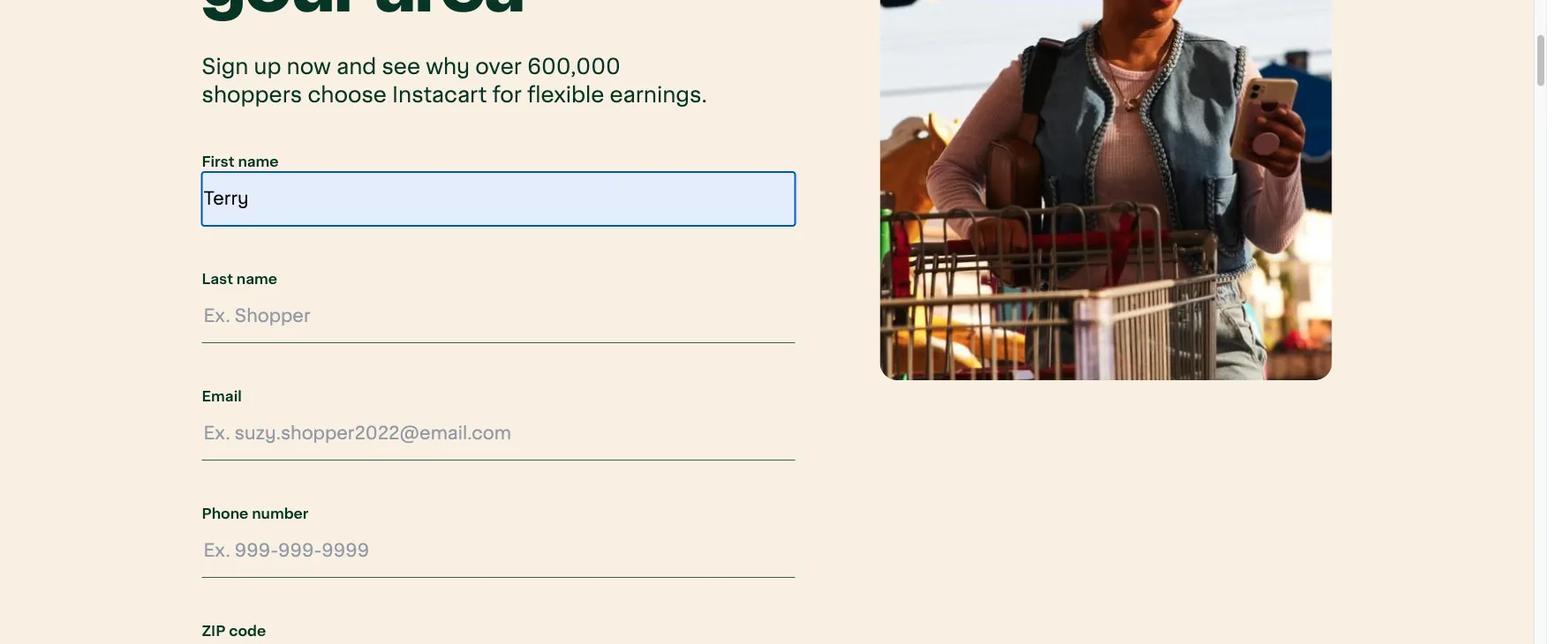 Task type: vqa. For each thing, say whether or not it's contained in the screenshot.
the bottommost order,
no



Task type: describe. For each thing, give the bounding box(es) containing it.
see
[[382, 55, 421, 78]]

and
[[337, 55, 377, 78]]

email
[[202, 389, 242, 405]]

code
[[229, 624, 266, 640]]

choose
[[308, 83, 387, 106]]

name for first name
[[238, 154, 279, 170]]

flexible
[[527, 83, 605, 106]]

up
[[254, 55, 281, 78]]

over
[[476, 55, 522, 78]]

Ex. 999-999-9999 telephone field
[[202, 525, 796, 579]]

shoppers
[[202, 83, 302, 106]]

phone number
[[202, 507, 309, 522]]

name for last name
[[237, 272, 277, 287]]

first
[[202, 154, 235, 170]]

first name
[[202, 154, 279, 170]]

sign
[[202, 55, 249, 78]]

why
[[426, 55, 470, 78]]

for
[[493, 83, 522, 106]]



Task type: locate. For each thing, give the bounding box(es) containing it.
zip code
[[202, 624, 266, 640]]

last name
[[202, 272, 277, 287]]

Ex. 90210 text field
[[202, 643, 796, 645]]

earnings.
[[610, 83, 707, 106]]

shopper unloading groceries with instacart app open image
[[880, 0, 1333, 381]]

name right last on the left of the page
[[237, 272, 277, 287]]

sign up now and see why over 600,000 shoppers choose instacart for flexible earnings.
[[202, 55, 707, 106]]

instacart
[[392, 83, 487, 106]]

now
[[287, 55, 331, 78]]

Ex. Shopper text field
[[202, 290, 796, 344]]

zip
[[202, 624, 226, 640]]

number
[[252, 507, 309, 522]]

1 vertical spatial name
[[237, 272, 277, 287]]

name right first on the left top of page
[[238, 154, 279, 170]]

600,000
[[527, 55, 621, 78]]

last
[[202, 272, 233, 287]]

Ex. Suzy text field
[[202, 173, 796, 227]]

Ex. suzy.shopper2022@email.com email field
[[202, 408, 796, 462]]

phone
[[202, 507, 249, 522]]

0 vertical spatial name
[[238, 154, 279, 170]]

name
[[238, 154, 279, 170], [237, 272, 277, 287]]



